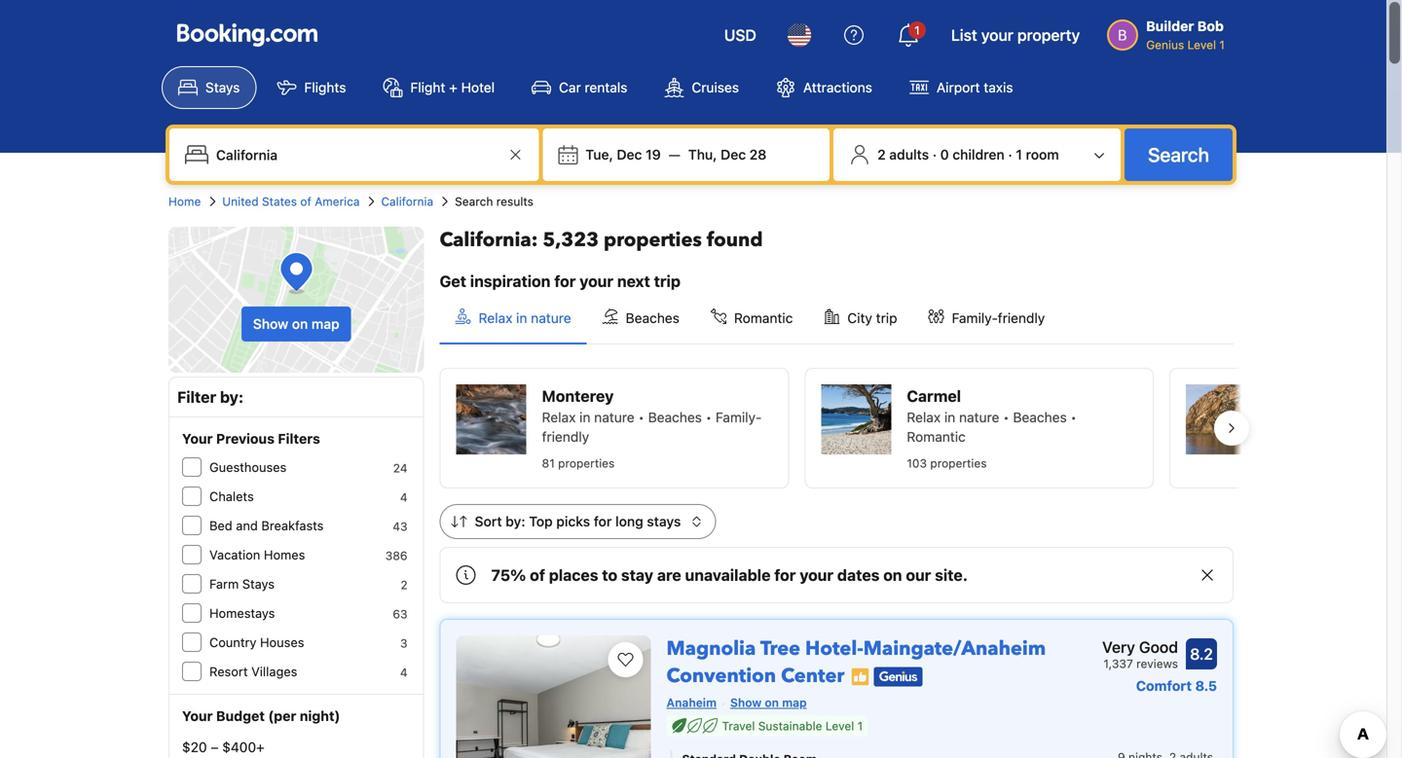 Task type: vqa. For each thing, say whether or not it's contained in the screenshot.


Task type: locate. For each thing, give the bounding box(es) containing it.
5,323
[[543, 227, 599, 254]]

1 vertical spatial stays
[[242, 577, 275, 592]]

0 horizontal spatial level
[[826, 720, 855, 734]]

in inside the carmel relax in nature • beaches • romantic
[[945, 410, 956, 426]]

level down 'bob'
[[1188, 38, 1217, 52]]

unavailable
[[685, 567, 771, 585]]

cruises
[[692, 79, 739, 95]]

0 horizontal spatial relax
[[479, 310, 513, 326]]

0 horizontal spatial stays
[[206, 79, 240, 95]]

2 vertical spatial for
[[775, 567, 796, 585]]

4 down '24'
[[400, 491, 408, 505]]

0 horizontal spatial nature
[[531, 310, 572, 326]]

4 for resort villages
[[400, 666, 408, 680]]

by:
[[220, 388, 244, 407], [506, 514, 526, 530]]

of right 75%
[[530, 567, 546, 585]]

4
[[400, 491, 408, 505], [400, 666, 408, 680]]

in down 'carmel'
[[945, 410, 956, 426]]

2 your from the top
[[182, 709, 213, 725]]

genius discounts available at this property. image
[[874, 668, 923, 687], [874, 668, 923, 687]]

romantic down found on the top right of page
[[734, 310, 793, 326]]

your
[[182, 431, 213, 447], [182, 709, 213, 725]]

2 4 from the top
[[400, 666, 408, 680]]

family- inside monterey relax in nature • beaches • family- friendly
[[716, 410, 762, 426]]

0 vertical spatial 4
[[400, 491, 408, 505]]

of right the states
[[300, 195, 312, 208]]

family-friendly
[[952, 310, 1046, 326]]

stays down vacation homes
[[242, 577, 275, 592]]

region
[[424, 360, 1403, 497]]

1 vertical spatial friendly
[[542, 429, 590, 445]]

on inside button
[[292, 316, 308, 332]]

1 horizontal spatial 2
[[878, 147, 886, 163]]

for right 'unavailable'
[[775, 567, 796, 585]]

0 horizontal spatial map
[[312, 316, 340, 332]]

0 vertical spatial show
[[253, 316, 289, 332]]

0 horizontal spatial of
[[300, 195, 312, 208]]

0 horizontal spatial search
[[455, 195, 493, 208]]

your account menu builder bob genius level 1 element
[[1108, 9, 1233, 54]]

in down monterey
[[580, 410, 591, 426]]

your
[[982, 26, 1014, 44], [580, 272, 614, 291], [800, 567, 834, 585]]

2 horizontal spatial in
[[945, 410, 956, 426]]

1 vertical spatial family-
[[716, 410, 762, 426]]

in down inspiration
[[516, 310, 528, 326]]

family-
[[952, 310, 998, 326], [716, 410, 762, 426]]

your down filter
[[182, 431, 213, 447]]

1 horizontal spatial search
[[1149, 143, 1210, 166]]

1 horizontal spatial your
[[800, 567, 834, 585]]

1 horizontal spatial nature
[[595, 410, 635, 426]]

comfort
[[1137, 679, 1193, 695]]

your left next
[[580, 272, 614, 291]]

search
[[1149, 143, 1210, 166], [455, 195, 493, 208]]

1 vertical spatial romantic
[[907, 429, 966, 445]]

in
[[516, 310, 528, 326], [580, 410, 591, 426], [945, 410, 956, 426]]

1 horizontal spatial level
[[1188, 38, 1217, 52]]

relax down monterey
[[542, 410, 576, 426]]

home link
[[169, 193, 201, 210]]

united states of america link
[[222, 193, 360, 210]]

0 horizontal spatial friendly
[[542, 429, 590, 445]]

1 inside 1 dropdown button
[[915, 23, 920, 37]]

1 vertical spatial level
[[826, 720, 855, 734]]

map inside button
[[312, 316, 340, 332]]

by: left top
[[506, 514, 526, 530]]

your for your budget (per night)
[[182, 709, 213, 725]]

friendly inside "family-friendly" button
[[998, 310, 1046, 326]]

1 vertical spatial show on map
[[731, 697, 807, 710]]

stays down 'booking.com' image on the top left of the page
[[206, 79, 240, 95]]

dec left 28
[[721, 147, 746, 163]]

trip right the city
[[877, 310, 898, 326]]

0 vertical spatial of
[[300, 195, 312, 208]]

2 horizontal spatial nature
[[960, 410, 1000, 426]]

by: for filter
[[220, 388, 244, 407]]

site.
[[935, 567, 968, 585]]

0 vertical spatial romantic
[[734, 310, 793, 326]]

1 horizontal spatial show on map
[[731, 697, 807, 710]]

8.2
[[1191, 645, 1214, 664]]

· left "0"
[[933, 147, 937, 163]]

1 horizontal spatial family-
[[952, 310, 998, 326]]

(per
[[268, 709, 297, 725]]

list your property
[[952, 26, 1081, 44]]

tue, dec 19 — thu, dec 28
[[586, 147, 767, 163]]

your left dates
[[800, 567, 834, 585]]

0 vertical spatial for
[[555, 272, 576, 291]]

sort
[[475, 514, 502, 530]]

0 horizontal spatial dec
[[617, 147, 642, 163]]

0 vertical spatial on
[[292, 316, 308, 332]]

0 horizontal spatial family-
[[716, 410, 762, 426]]

search inside button
[[1149, 143, 1210, 166]]

cruises link
[[648, 66, 756, 109]]

show on map
[[253, 316, 340, 332], [731, 697, 807, 710]]

homes
[[264, 548, 305, 563]]

night)
[[300, 709, 340, 725]]

0 vertical spatial stays
[[206, 79, 240, 95]]

magnolia
[[667, 636, 756, 663]]

dec
[[617, 147, 642, 163], [721, 147, 746, 163]]

states
[[262, 195, 297, 208]]

1 vertical spatial on
[[884, 567, 903, 585]]

0 vertical spatial friendly
[[998, 310, 1046, 326]]

relax down inspiration
[[479, 310, 513, 326]]

1 dec from the left
[[617, 147, 642, 163]]

1 4 from the top
[[400, 491, 408, 505]]

0 vertical spatial by:
[[220, 388, 244, 407]]

beaches inside the carmel relax in nature • beaches • romantic
[[1014, 410, 1067, 426]]

for left long
[[594, 514, 612, 530]]

nature inside monterey relax in nature • beaches • family- friendly
[[595, 410, 635, 426]]

nature down 'carmel'
[[960, 410, 1000, 426]]

in inside monterey relax in nature • beaches • family- friendly
[[580, 410, 591, 426]]

travel sustainable level 1
[[722, 720, 863, 734]]

0 horizontal spatial your
[[580, 272, 614, 291]]

flights
[[304, 79, 346, 95]]

0 vertical spatial trip
[[654, 272, 681, 291]]

nature inside the carmel relax in nature • beaches • romantic
[[960, 410, 1000, 426]]

nature
[[531, 310, 572, 326], [595, 410, 635, 426], [960, 410, 1000, 426]]

your previous filters
[[182, 431, 320, 447]]

1 vertical spatial of
[[530, 567, 546, 585]]

by: right filter
[[220, 388, 244, 407]]

long
[[616, 514, 644, 530]]

builder
[[1147, 18, 1195, 34]]

1 horizontal spatial friendly
[[998, 310, 1046, 326]]

bed
[[209, 519, 233, 533]]

builder bob genius level 1
[[1147, 18, 1226, 52]]

friendly
[[998, 310, 1046, 326], [542, 429, 590, 445]]

0 vertical spatial search
[[1149, 143, 1210, 166]]

1 vertical spatial for
[[594, 514, 612, 530]]

show on map inside button
[[253, 316, 340, 332]]

nature down get inspiration for your next trip
[[531, 310, 572, 326]]

places
[[549, 567, 599, 585]]

1 down 'bob'
[[1220, 38, 1226, 52]]

1 horizontal spatial relax
[[542, 410, 576, 426]]

search results updated. california: 5,323 properties found. element
[[440, 227, 1234, 254]]

magnolia tree hotel-maingate/anaheim convention center link
[[667, 628, 1047, 690]]

in for monterey
[[580, 410, 591, 426]]

1 vertical spatial by:
[[506, 514, 526, 530]]

2 left adults
[[878, 147, 886, 163]]

united states of america
[[222, 195, 360, 208]]

properties right 81
[[558, 457, 615, 471]]

picks
[[557, 514, 590, 530]]

search for search
[[1149, 143, 1210, 166]]

relax inside the carmel relax in nature • beaches • romantic
[[907, 410, 941, 426]]

very good element
[[1103, 636, 1179, 660]]

1 horizontal spatial in
[[580, 410, 591, 426]]

0 vertical spatial your
[[982, 26, 1014, 44]]

flight + hotel link
[[367, 66, 512, 109]]

· right children
[[1009, 147, 1013, 163]]

relax down 'carmel'
[[907, 410, 941, 426]]

romantic button
[[696, 293, 809, 344]]

properties for monterey
[[558, 457, 615, 471]]

2 horizontal spatial relax
[[907, 410, 941, 426]]

0
[[941, 147, 950, 163]]

0 horizontal spatial 2
[[401, 579, 408, 592]]

0 vertical spatial family-
[[952, 310, 998, 326]]

flight
[[411, 79, 446, 95]]

family- inside button
[[952, 310, 998, 326]]

airport
[[937, 79, 981, 95]]

hotel-
[[806, 636, 864, 663]]

tab list
[[440, 293, 1234, 346]]

2 vertical spatial on
[[765, 697, 779, 710]]

romantic up 103 properties
[[907, 429, 966, 445]]

0 horizontal spatial on
[[292, 316, 308, 332]]

homestays
[[209, 606, 275, 621]]

1 horizontal spatial trip
[[877, 310, 898, 326]]

75%
[[492, 567, 526, 585]]

2 up the 63
[[401, 579, 408, 592]]

flight + hotel
[[411, 79, 495, 95]]

2 for 2 adults · 0 children · 1 room
[[878, 147, 886, 163]]

0 horizontal spatial by:
[[220, 388, 244, 407]]

1 horizontal spatial by:
[[506, 514, 526, 530]]

properties up next
[[604, 227, 702, 254]]

2 vertical spatial your
[[800, 567, 834, 585]]

2 horizontal spatial for
[[775, 567, 796, 585]]

this property is part of our preferred partner program. it's committed to providing excellent service and good value. it'll pay us a higher commission if you make a booking. image
[[851, 668, 870, 687]]

1 horizontal spatial show
[[731, 697, 762, 710]]

2 inside 2 adults · 0 children · 1 room dropdown button
[[878, 147, 886, 163]]

0 vertical spatial show on map
[[253, 316, 340, 332]]

0 vertical spatial level
[[1188, 38, 1217, 52]]

relax inside monterey relax in nature • beaches • family- friendly
[[542, 410, 576, 426]]

1 vertical spatial 4
[[400, 666, 408, 680]]

your budget (per night)
[[182, 709, 340, 725]]

0 horizontal spatial show on map
[[253, 316, 340, 332]]

·
[[933, 147, 937, 163], [1009, 147, 1013, 163]]

1
[[915, 23, 920, 37], [1220, 38, 1226, 52], [1016, 147, 1023, 163], [858, 720, 863, 734]]

1 vertical spatial your
[[182, 709, 213, 725]]

0 vertical spatial 2
[[878, 147, 886, 163]]

1 horizontal spatial dec
[[721, 147, 746, 163]]

beaches inside monterey relax in nature • beaches • family- friendly
[[648, 410, 702, 426]]

trip inside button
[[877, 310, 898, 326]]

sort by: top picks for long stays
[[475, 514, 681, 530]]

0 horizontal spatial in
[[516, 310, 528, 326]]

1 left room
[[1016, 147, 1023, 163]]

search for search results
[[455, 195, 493, 208]]

0 vertical spatial map
[[312, 316, 340, 332]]

in for carmel
[[945, 410, 956, 426]]

romantic
[[734, 310, 793, 326], [907, 429, 966, 445]]

guesthouses
[[209, 460, 287, 475]]

convention
[[667, 663, 777, 690]]

1 horizontal spatial romantic
[[907, 429, 966, 445]]

nature inside button
[[531, 310, 572, 326]]

your up $20
[[182, 709, 213, 725]]

properties
[[604, 227, 702, 254], [558, 457, 615, 471], [931, 457, 987, 471]]

1 left list
[[915, 23, 920, 37]]

4 down 3
[[400, 666, 408, 680]]

villages
[[251, 665, 298, 680]]

taxis
[[984, 79, 1014, 95]]

properties right 103
[[931, 457, 987, 471]]

1 horizontal spatial ·
[[1009, 147, 1013, 163]]

0 vertical spatial your
[[182, 431, 213, 447]]

budget
[[216, 709, 265, 725]]

28
[[750, 147, 767, 163]]

stays link
[[162, 66, 257, 109]]

beaches
[[626, 310, 680, 326], [648, 410, 702, 426], [1014, 410, 1067, 426]]

vacation
[[209, 548, 260, 563]]

1 vertical spatial trip
[[877, 310, 898, 326]]

—
[[669, 147, 681, 163]]

filter
[[177, 388, 216, 407]]

relax inside button
[[479, 310, 513, 326]]

nature down monterey
[[595, 410, 635, 426]]

show inside show on map button
[[253, 316, 289, 332]]

1 vertical spatial 2
[[401, 579, 408, 592]]

0 horizontal spatial ·
[[933, 147, 937, 163]]

1 your from the top
[[182, 431, 213, 447]]

1 vertical spatial search
[[455, 195, 493, 208]]

2 for 2
[[401, 579, 408, 592]]

1 horizontal spatial on
[[765, 697, 779, 710]]

trip right next
[[654, 272, 681, 291]]

1 vertical spatial your
[[580, 272, 614, 291]]

0 horizontal spatial show
[[253, 316, 289, 332]]

relax for monterey
[[542, 410, 576, 426]]

top
[[529, 514, 553, 530]]

1 horizontal spatial of
[[530, 567, 546, 585]]

level right 'sustainable'
[[826, 720, 855, 734]]

0 horizontal spatial romantic
[[734, 310, 793, 326]]

dec left 19
[[617, 147, 642, 163]]

home
[[169, 195, 201, 208]]

for down 5,323
[[555, 272, 576, 291]]

1 down this property is part of our preferred partner program. it's committed to providing excellent service and good value. it'll pay us a higher commission if you make a booking. icon
[[858, 720, 863, 734]]

1 vertical spatial map
[[783, 697, 807, 710]]

your right list
[[982, 26, 1014, 44]]

2
[[878, 147, 886, 163], [401, 579, 408, 592]]



Task type: describe. For each thing, give the bounding box(es) containing it.
region containing monterey
[[424, 360, 1403, 497]]

1 button
[[885, 12, 932, 58]]

california
[[381, 195, 434, 208]]

$20 – $400+
[[182, 740, 265, 756]]

Where are you going? field
[[208, 137, 504, 172]]

reviews
[[1137, 658, 1179, 671]]

attractions link
[[760, 66, 889, 109]]

75% of places to stay are unavailable for your dates on our site.
[[492, 567, 968, 585]]

and
[[236, 519, 258, 533]]

4 • from the left
[[1071, 410, 1077, 426]]

monterey relax in nature • beaches • family- friendly
[[542, 387, 762, 445]]

california link
[[381, 193, 434, 210]]

4 for chalets
[[400, 491, 408, 505]]

8.5
[[1196, 679, 1218, 695]]

very
[[1103, 639, 1136, 657]]

tue, dec 19 button
[[578, 137, 669, 172]]

carmel
[[907, 387, 962, 406]]

level inside builder bob genius level 1
[[1188, 38, 1217, 52]]

beaches for monterey
[[648, 410, 702, 426]]

this property is part of our preferred partner program. it's committed to providing excellent service and good value. it'll pay us a higher commission if you make a booking. image
[[851, 668, 870, 687]]

usd button
[[713, 12, 769, 58]]

friendly inside monterey relax in nature • beaches • family- friendly
[[542, 429, 590, 445]]

resort villages
[[209, 665, 298, 680]]

family-friendly button
[[913, 293, 1061, 344]]

2 adults · 0 children · 1 room button
[[842, 136, 1114, 173]]

0 horizontal spatial for
[[555, 272, 576, 291]]

very good 1,337 reviews
[[1103, 639, 1179, 671]]

farm stays
[[209, 577, 275, 592]]

maingate/anaheim
[[864, 636, 1047, 663]]

city
[[848, 310, 873, 326]]

filter by:
[[177, 388, 244, 407]]

81 properties
[[542, 457, 615, 471]]

center
[[781, 663, 845, 690]]

inspiration
[[470, 272, 551, 291]]

386
[[386, 549, 408, 563]]

results
[[497, 195, 534, 208]]

2 dec from the left
[[721, 147, 746, 163]]

tue,
[[586, 147, 614, 163]]

in inside button
[[516, 310, 528, 326]]

1,337
[[1104, 658, 1134, 671]]

resort
[[209, 665, 248, 680]]

monterey image
[[456, 385, 527, 455]]

relax for carmel
[[907, 410, 941, 426]]

city trip button
[[809, 293, 913, 344]]

3 • from the left
[[1004, 410, 1010, 426]]

of inside united states of america link
[[300, 195, 312, 208]]

vacation homes
[[209, 548, 305, 563]]

carmel image
[[822, 385, 892, 455]]

good
[[1140, 639, 1179, 657]]

1 horizontal spatial map
[[783, 697, 807, 710]]

2 horizontal spatial your
[[982, 26, 1014, 44]]

81
[[542, 457, 555, 471]]

1 horizontal spatial stays
[[242, 577, 275, 592]]

breakfasts
[[261, 519, 324, 533]]

relax in nature
[[479, 310, 572, 326]]

country
[[209, 636, 257, 650]]

sustainable
[[759, 720, 823, 734]]

1 inside builder bob genius level 1
[[1220, 38, 1226, 52]]

beaches for carmel
[[1014, 410, 1067, 426]]

your for your previous filters
[[182, 431, 213, 447]]

california: 5,323 properties found
[[440, 227, 763, 254]]

+
[[449, 79, 458, 95]]

bed and breakfasts
[[209, 519, 324, 533]]

genius
[[1147, 38, 1185, 52]]

1 vertical spatial show
[[731, 697, 762, 710]]

are
[[657, 567, 682, 585]]

nature for carmel
[[960, 410, 1000, 426]]

usd
[[725, 26, 757, 44]]

hotel
[[461, 79, 495, 95]]

1 • from the left
[[639, 410, 645, 426]]

stay
[[621, 567, 654, 585]]

attractions
[[804, 79, 873, 95]]

found
[[707, 227, 763, 254]]

airport taxis
[[937, 79, 1014, 95]]

carmel relax in nature • beaches • romantic
[[907, 387, 1077, 445]]

romantic inside button
[[734, 310, 793, 326]]

by: for sort
[[506, 514, 526, 530]]

get
[[440, 272, 467, 291]]

car rentals
[[559, 79, 628, 95]]

show on map button
[[241, 307, 351, 342]]

thu,
[[689, 147, 718, 163]]

3
[[400, 637, 408, 651]]

magnolia tree hotel-maingate/anaheim convention center image
[[456, 636, 651, 759]]

63
[[393, 608, 408, 622]]

19
[[646, 147, 661, 163]]

get inspiration for your next trip
[[440, 272, 681, 291]]

houses
[[260, 636, 304, 650]]

travel
[[722, 720, 755, 734]]

list your property link
[[940, 12, 1092, 58]]

scored 8.2 element
[[1187, 639, 1218, 670]]

$20
[[182, 740, 207, 756]]

adults
[[890, 147, 930, 163]]

booking.com image
[[177, 23, 318, 47]]

to
[[602, 567, 618, 585]]

tab list containing relax in nature
[[440, 293, 1234, 346]]

beaches button
[[587, 293, 696, 344]]

country houses
[[209, 636, 304, 650]]

california:
[[440, 227, 538, 254]]

1 horizontal spatial for
[[594, 514, 612, 530]]

2 horizontal spatial on
[[884, 567, 903, 585]]

2 adults · 0 children · 1 room
[[878, 147, 1060, 163]]

2 · from the left
[[1009, 147, 1013, 163]]

nature for monterey
[[595, 410, 635, 426]]

airport taxis link
[[893, 66, 1030, 109]]

1 · from the left
[[933, 147, 937, 163]]

monterey
[[542, 387, 614, 406]]

property
[[1018, 26, 1081, 44]]

2 • from the left
[[706, 410, 712, 426]]

beaches inside button
[[626, 310, 680, 326]]

morro bay image
[[1187, 385, 1257, 455]]

properties for carmel
[[931, 457, 987, 471]]

43
[[393, 520, 408, 534]]

farm
[[209, 577, 239, 592]]

0 horizontal spatial trip
[[654, 272, 681, 291]]

tree
[[761, 636, 801, 663]]

relax in nature button
[[440, 293, 587, 344]]

children
[[953, 147, 1005, 163]]

chalets
[[209, 490, 254, 504]]

romantic inside the carmel relax in nature • beaches • romantic
[[907, 429, 966, 445]]

list
[[952, 26, 978, 44]]

1 inside 2 adults · 0 children · 1 room dropdown button
[[1016, 147, 1023, 163]]

flights link
[[261, 66, 363, 109]]



